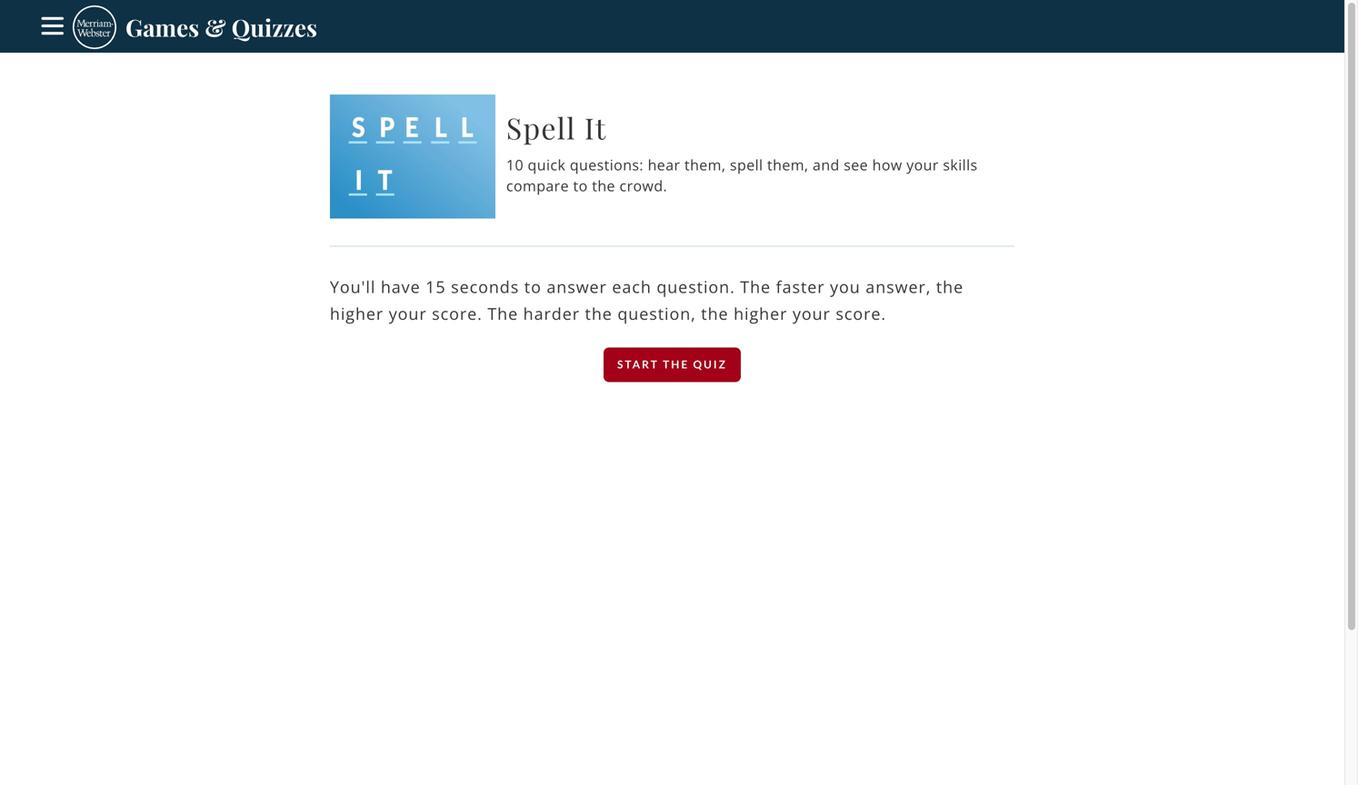 Task type: locate. For each thing, give the bounding box(es) containing it.
0 horizontal spatial them,
[[685, 155, 726, 175]]

start the quiz
[[617, 358, 727, 371]]

have
[[381, 276, 421, 298]]

your right how
[[907, 155, 939, 175]]

to up "harder" at the left of the page
[[524, 276, 542, 298]]

2 horizontal spatial your
[[907, 155, 939, 175]]

&
[[205, 11, 226, 43]]

1 horizontal spatial your
[[793, 303, 831, 325]]

to down 'questions:'
[[573, 176, 588, 196]]

1 horizontal spatial higher
[[734, 303, 788, 325]]

1 vertical spatial the
[[488, 303, 518, 325]]

them, right hear
[[685, 155, 726, 175]]

them,
[[685, 155, 726, 175], [767, 155, 809, 175]]

score.
[[432, 303, 483, 325], [836, 303, 886, 325]]

the down question.
[[701, 303, 729, 325]]

question.
[[657, 276, 735, 298]]

2 higher from the left
[[734, 303, 788, 325]]

the down seconds at the top left of page
[[488, 303, 518, 325]]

score. down 15 on the top left
[[432, 303, 483, 325]]

0 vertical spatial to
[[573, 176, 588, 196]]

1 vertical spatial to
[[524, 276, 542, 298]]

hear
[[648, 155, 680, 175]]

to inside spell it 10 quick questions: hear them, spell them, and see how your skills compare to the crowd.
[[573, 176, 588, 196]]

0 horizontal spatial score.
[[432, 303, 483, 325]]

the
[[740, 276, 771, 298], [488, 303, 518, 325]]

1 horizontal spatial them,
[[767, 155, 809, 175]]

0 horizontal spatial your
[[389, 303, 427, 325]]

0 horizontal spatial higher
[[330, 303, 384, 325]]

higher down "you'll"
[[330, 303, 384, 325]]

to
[[573, 176, 588, 196], [524, 276, 542, 298]]

seconds
[[451, 276, 519, 298]]

higher down faster
[[734, 303, 788, 325]]

answer,
[[866, 276, 931, 298]]

it
[[585, 108, 607, 147]]

1 them, from the left
[[685, 155, 726, 175]]

your
[[907, 155, 939, 175], [389, 303, 427, 325], [793, 303, 831, 325]]

1 horizontal spatial to
[[573, 176, 588, 196]]

the down 'questions:'
[[592, 176, 615, 196]]

your inside spell it 10 quick questions: hear them, spell them, and see how your skills compare to the crowd.
[[907, 155, 939, 175]]

start the quiz link
[[604, 348, 741, 382]]

your down faster
[[793, 303, 831, 325]]

score. down you
[[836, 303, 886, 325]]

games & quizzes link
[[125, 11, 317, 43]]

the
[[592, 176, 615, 196], [936, 276, 964, 298], [585, 303, 613, 325], [701, 303, 729, 325]]

compare
[[506, 176, 569, 196]]

your down have
[[389, 303, 427, 325]]

faster
[[776, 276, 825, 298]]

quizzes
[[232, 11, 317, 43]]

you'll
[[330, 276, 376, 298]]

spell it logo image
[[330, 95, 495, 219]]

the left faster
[[740, 276, 771, 298]]

spell it 10 quick questions: hear them, spell them, and see how your skills compare to the crowd.
[[506, 108, 978, 196]]

the inside spell it 10 quick questions: hear them, spell them, and see how your skills compare to the crowd.
[[592, 176, 615, 196]]

higher
[[330, 303, 384, 325], [734, 303, 788, 325]]

1 horizontal spatial the
[[740, 276, 771, 298]]

1 horizontal spatial score.
[[836, 303, 886, 325]]

0 vertical spatial the
[[740, 276, 771, 298]]

0 horizontal spatial to
[[524, 276, 542, 298]]

them, left 'and'
[[767, 155, 809, 175]]

spell
[[506, 108, 576, 147]]



Task type: vqa. For each thing, say whether or not it's contained in the screenshot.
higher
yes



Task type: describe. For each thing, give the bounding box(es) containing it.
quick
[[528, 155, 566, 175]]

and
[[813, 155, 840, 175]]

2 them, from the left
[[767, 155, 809, 175]]

how
[[873, 155, 903, 175]]

2 score. from the left
[[836, 303, 886, 325]]

spell
[[730, 155, 763, 175]]

see
[[844, 155, 868, 175]]

you
[[830, 276, 861, 298]]

quiz
[[693, 358, 727, 371]]

you'll have 15 seconds to answer each question. the faster you answer, the higher your score. the harder the question, the higher your score.
[[330, 276, 964, 325]]

skills
[[943, 155, 978, 175]]

crowd.
[[620, 176, 667, 196]]

the
[[663, 358, 689, 371]]

1 score. from the left
[[432, 303, 483, 325]]

menu toggle button
[[32, 7, 73, 48]]

games
[[125, 11, 199, 43]]

toggle navigation image
[[41, 16, 64, 37]]

0 horizontal spatial the
[[488, 303, 518, 325]]

merriam webster - established 1828 image
[[73, 5, 116, 49]]

games & quizzes
[[125, 11, 317, 43]]

the right answer,
[[936, 276, 964, 298]]

harder
[[523, 303, 580, 325]]

1 higher from the left
[[330, 303, 384, 325]]

15
[[426, 276, 446, 298]]

each
[[612, 276, 652, 298]]

10
[[506, 155, 524, 175]]

start
[[617, 358, 659, 371]]

question,
[[618, 303, 696, 325]]

answer
[[547, 276, 607, 298]]

to inside you'll have 15 seconds to answer each question. the faster you answer, the higher your score. the harder the question, the higher your score.
[[524, 276, 542, 298]]

questions:
[[570, 155, 644, 175]]

the down answer
[[585, 303, 613, 325]]



